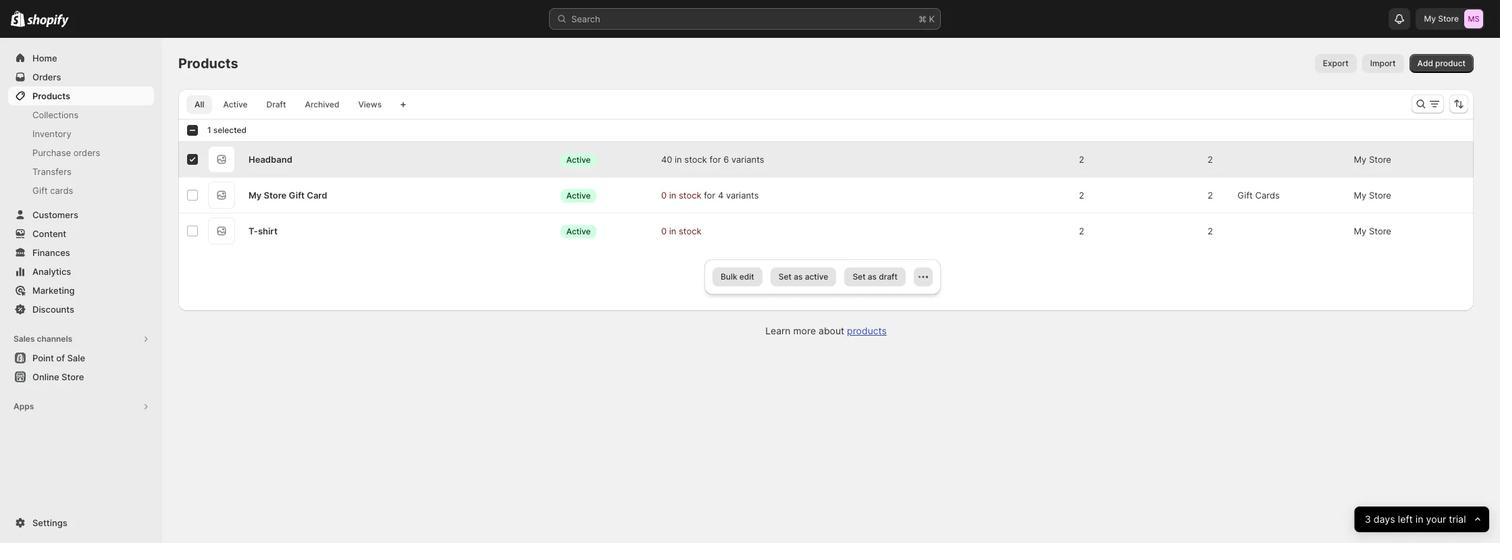 Task type: locate. For each thing, give the bounding box(es) containing it.
0 vertical spatial for
[[710, 154, 721, 165]]

0 down 40
[[662, 190, 667, 201]]

sales
[[14, 334, 35, 344]]

all button
[[187, 95, 212, 114]]

1 set from the left
[[779, 272, 792, 282]]

settings
[[32, 518, 67, 528]]

draft
[[267, 99, 286, 109]]

bulk
[[721, 272, 738, 282]]

1 horizontal spatial as
[[868, 272, 877, 282]]

0 for 0 in stock
[[662, 226, 667, 237]]

variants right 6
[[732, 154, 765, 165]]

gift cards
[[1238, 190, 1281, 201]]

purchase
[[32, 147, 71, 158]]

days
[[1375, 513, 1396, 525]]

online store button
[[0, 368, 162, 387]]

card
[[307, 190, 327, 201]]

import button
[[1363, 54, 1405, 73]]

as for active
[[794, 272, 803, 282]]

0 in stock for 4 variants
[[662, 190, 759, 201]]

1 as from the left
[[794, 272, 803, 282]]

set left draft
[[853, 272, 866, 282]]

0 horizontal spatial shopify image
[[11, 11, 25, 27]]

products link
[[8, 87, 154, 105]]

stock left 4
[[679, 190, 702, 201]]

stock down 0 in stock for 4 variants
[[679, 226, 702, 237]]

in for 40 in stock for 6 variants
[[675, 154, 682, 165]]

1 0 from the top
[[662, 190, 667, 201]]

t-shirt
[[249, 226, 278, 237]]

⌘
[[919, 14, 927, 24]]

import
[[1371, 58, 1397, 68]]

active for t-shirt
[[567, 226, 591, 236]]

0 horizontal spatial gift
[[32, 185, 48, 196]]

t-shirt link
[[249, 224, 278, 238]]

online
[[32, 372, 59, 383]]

transfers
[[32, 166, 71, 177]]

home
[[32, 53, 57, 64]]

set left active
[[779, 272, 792, 282]]

products
[[848, 325, 887, 337]]

1 vertical spatial variants
[[726, 190, 759, 201]]

analytics
[[32, 266, 71, 277]]

tab list containing all
[[184, 95, 393, 114]]

2 set from the left
[[853, 272, 866, 282]]

my
[[1425, 14, 1437, 24], [1355, 154, 1367, 165], [249, 190, 262, 201], [1355, 190, 1367, 201], [1355, 226, 1367, 237]]

views link
[[350, 95, 390, 114]]

set as draft
[[853, 272, 898, 282]]

2 button
[[1073, 146, 1101, 173], [1201, 146, 1230, 173], [1073, 182, 1101, 209], [1201, 182, 1230, 209], [1073, 218, 1101, 245], [1201, 218, 1230, 245]]

0 horizontal spatial products
[[32, 91, 70, 101]]

archived
[[305, 99, 340, 109]]

1 selected
[[207, 125, 247, 135]]

2 horizontal spatial gift
[[1238, 190, 1254, 201]]

inventory link
[[8, 124, 154, 143]]

my store gift card
[[249, 190, 327, 201]]

active link
[[215, 95, 256, 114]]

for for 6
[[710, 154, 721, 165]]

in right left
[[1417, 513, 1424, 525]]

for left 6
[[710, 154, 721, 165]]

0 down 0 in stock for 4 variants
[[662, 226, 667, 237]]

1 vertical spatial stock
[[679, 190, 702, 201]]

active
[[805, 272, 829, 282]]

headband link
[[249, 153, 293, 166]]

shopify image
[[11, 11, 25, 27], [27, 14, 69, 28]]

stock
[[685, 154, 708, 165], [679, 190, 702, 201], [679, 226, 702, 237]]

⌘ k
[[919, 14, 935, 24]]

0 horizontal spatial as
[[794, 272, 803, 282]]

0 vertical spatial variants
[[732, 154, 765, 165]]

0
[[662, 190, 667, 201], [662, 226, 667, 237]]

gift cards
[[32, 185, 73, 196]]

as
[[794, 272, 803, 282], [868, 272, 877, 282]]

set for set as draft
[[853, 272, 866, 282]]

channels
[[37, 334, 72, 344]]

variants right 4
[[726, 190, 759, 201]]

1 vertical spatial products
[[32, 91, 70, 101]]

discounts link
[[8, 300, 154, 319]]

in down 0 in stock for 4 variants
[[670, 226, 677, 237]]

bulk edit
[[721, 272, 755, 282]]

point of sale link
[[8, 349, 154, 368]]

home link
[[8, 49, 154, 68]]

3
[[1366, 513, 1372, 525]]

stock for 40 in stock
[[685, 154, 708, 165]]

collections
[[32, 109, 79, 120]]

export
[[1324, 58, 1349, 68]]

tab list
[[184, 95, 393, 114]]

selected
[[213, 125, 247, 135]]

learn
[[766, 325, 791, 337]]

orders link
[[8, 68, 154, 87]]

in right 40
[[675, 154, 682, 165]]

stock right 40
[[685, 154, 708, 165]]

active inside active link
[[223, 99, 248, 109]]

in down 40
[[670, 190, 677, 201]]

in
[[675, 154, 682, 165], [670, 190, 677, 201], [670, 226, 677, 237], [1417, 513, 1424, 525]]

0 horizontal spatial set
[[779, 272, 792, 282]]

set for set as active
[[779, 272, 792, 282]]

for
[[710, 154, 721, 165], [704, 190, 716, 201]]

store
[[1439, 14, 1460, 24], [1370, 154, 1392, 165], [264, 190, 287, 201], [1370, 190, 1392, 201], [1370, 226, 1392, 237], [62, 372, 84, 383]]

1 vertical spatial for
[[704, 190, 716, 201]]

1 horizontal spatial set
[[853, 272, 866, 282]]

point of sale button
[[0, 349, 162, 368]]

for left 4
[[704, 190, 716, 201]]

as left active
[[794, 272, 803, 282]]

in for 0 in stock for 4 variants
[[670, 190, 677, 201]]

export button
[[1316, 54, 1357, 73]]

active
[[223, 99, 248, 109], [567, 154, 591, 165], [567, 190, 591, 200], [567, 226, 591, 236]]

gift for gift cards
[[32, 185, 48, 196]]

left
[[1399, 513, 1414, 525]]

customers link
[[8, 205, 154, 224]]

0 vertical spatial stock
[[685, 154, 708, 165]]

content
[[32, 228, 66, 239]]

as for draft
[[868, 272, 877, 282]]

products up all
[[178, 55, 238, 72]]

1 horizontal spatial products
[[178, 55, 238, 72]]

0 vertical spatial 0
[[662, 190, 667, 201]]

variants for 40 in stock for 6 variants
[[732, 154, 765, 165]]

in for 0 in stock
[[670, 226, 677, 237]]

products up collections
[[32, 91, 70, 101]]

2 0 from the top
[[662, 226, 667, 237]]

store inside button
[[62, 372, 84, 383]]

1 vertical spatial 0
[[662, 226, 667, 237]]

content link
[[8, 224, 154, 243]]

products
[[178, 55, 238, 72], [32, 91, 70, 101]]

2 as from the left
[[868, 272, 877, 282]]

gift cards link
[[8, 181, 154, 200]]

as left draft
[[868, 272, 877, 282]]

variants
[[732, 154, 765, 165], [726, 190, 759, 201]]



Task type: vqa. For each thing, say whether or not it's contained in the screenshot.
0.00 text field
no



Task type: describe. For each thing, give the bounding box(es) containing it.
trial
[[1450, 513, 1467, 525]]

0 in stock
[[662, 226, 702, 237]]

gift for gift cards
[[1238, 190, 1254, 201]]

orders
[[73, 147, 100, 158]]

point of sale
[[32, 353, 85, 364]]

cards
[[1256, 190, 1281, 201]]

finances
[[32, 247, 70, 258]]

purchase orders link
[[8, 143, 154, 162]]

analytics link
[[8, 262, 154, 281]]

online store link
[[8, 368, 154, 387]]

4
[[718, 190, 724, 201]]

for for 4
[[704, 190, 716, 201]]

collections link
[[8, 105, 154, 124]]

draft link
[[259, 95, 294, 114]]

set as active
[[779, 272, 829, 282]]

40
[[662, 154, 673, 165]]

more
[[794, 325, 816, 337]]

3 days left in your trial
[[1366, 513, 1467, 525]]

customers
[[32, 210, 78, 220]]

active for my store gift card
[[567, 190, 591, 200]]

add
[[1418, 58, 1434, 68]]

bulk edit button
[[713, 268, 763, 287]]

product
[[1436, 58, 1467, 68]]

active for headband
[[567, 154, 591, 165]]

set as draft button
[[845, 268, 906, 287]]

variants for 0 in stock for 4 variants
[[726, 190, 759, 201]]

1
[[207, 125, 211, 135]]

add product link
[[1410, 54, 1475, 73]]

marketing
[[32, 285, 75, 296]]

sale
[[67, 353, 85, 364]]

of
[[56, 353, 65, 364]]

orders
[[32, 72, 61, 82]]

add product
[[1418, 58, 1467, 68]]

my store gift card link
[[249, 189, 327, 202]]

online store
[[32, 372, 84, 383]]

shirt
[[258, 226, 278, 237]]

in inside dropdown button
[[1417, 513, 1424, 525]]

your
[[1427, 513, 1447, 525]]

40 in stock for 6 variants
[[662, 154, 765, 165]]

sales channels
[[14, 334, 72, 344]]

k
[[930, 14, 935, 24]]

1 horizontal spatial gift
[[289, 190, 305, 201]]

0 vertical spatial products
[[178, 55, 238, 72]]

edit
[[740, 272, 755, 282]]

inventory
[[32, 128, 71, 139]]

learn more about products
[[766, 325, 887, 337]]

views
[[358, 99, 382, 109]]

stock for 0 in stock
[[679, 190, 702, 201]]

1 horizontal spatial shopify image
[[27, 14, 69, 28]]

settings link
[[8, 514, 154, 533]]

point
[[32, 353, 54, 364]]

6
[[724, 154, 729, 165]]

products link
[[848, 325, 887, 337]]

transfers link
[[8, 162, 154, 181]]

apps button
[[8, 397, 154, 416]]

3 days left in your trial button
[[1356, 507, 1490, 533]]

archived link
[[297, 95, 348, 114]]

search
[[572, 14, 601, 24]]

cards
[[50, 185, 73, 196]]

set as active button
[[771, 268, 837, 287]]

all
[[195, 99, 204, 109]]

2 vertical spatial stock
[[679, 226, 702, 237]]

discounts
[[32, 304, 74, 315]]

t-
[[249, 226, 258, 237]]

my store image
[[1465, 9, 1484, 28]]

purchase orders
[[32, 147, 100, 158]]

about
[[819, 325, 845, 337]]

sales channels button
[[8, 330, 154, 349]]

0 for 0 in stock for 4 variants
[[662, 190, 667, 201]]

headband
[[249, 154, 293, 165]]

marketing link
[[8, 281, 154, 300]]



